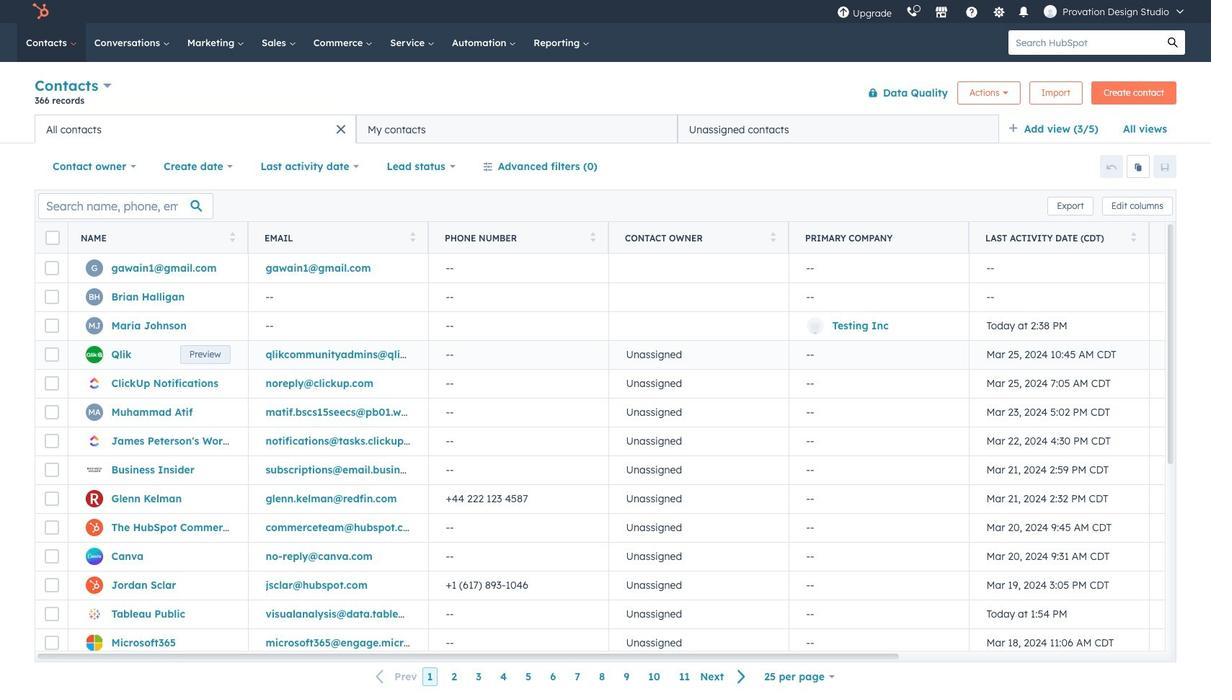 Task type: describe. For each thing, give the bounding box(es) containing it.
Search name, phone, email addresses, or company search field
[[38, 193, 214, 219]]

press to sort. image
[[1131, 232, 1137, 242]]

press to sort. image for 4th press to sort. element from the left
[[771, 232, 776, 242]]

marketplaces image
[[936, 6, 949, 19]]

5 press to sort. element from the left
[[1131, 232, 1137, 244]]

pagination navigation
[[367, 668, 755, 687]]



Task type: vqa. For each thing, say whether or not it's contained in the screenshot.
press to sort. ELEMENT
yes



Task type: locate. For each thing, give the bounding box(es) containing it.
3 press to sort. element from the left
[[590, 232, 596, 244]]

menu
[[830, 0, 1194, 23]]

james peterson image
[[1045, 5, 1058, 18]]

press to sort. image for 1st press to sort. element
[[230, 232, 235, 242]]

banner
[[35, 74, 1177, 115]]

3 press to sort. image from the left
[[590, 232, 596, 242]]

press to sort. element
[[230, 232, 235, 244], [410, 232, 415, 244], [590, 232, 596, 244], [771, 232, 776, 244], [1131, 232, 1137, 244]]

press to sort. image for 3rd press to sort. element
[[590, 232, 596, 242]]

1 press to sort. element from the left
[[230, 232, 235, 244]]

press to sort. image for 4th press to sort. element from right
[[410, 232, 415, 242]]

4 press to sort. image from the left
[[771, 232, 776, 242]]

press to sort. image
[[230, 232, 235, 242], [410, 232, 415, 242], [590, 232, 596, 242], [771, 232, 776, 242]]

column header
[[789, 222, 970, 254]]

2 press to sort. image from the left
[[410, 232, 415, 242]]

2 press to sort. element from the left
[[410, 232, 415, 244]]

4 press to sort. element from the left
[[771, 232, 776, 244]]

1 press to sort. image from the left
[[230, 232, 235, 242]]

Search HubSpot search field
[[1009, 30, 1161, 55]]



